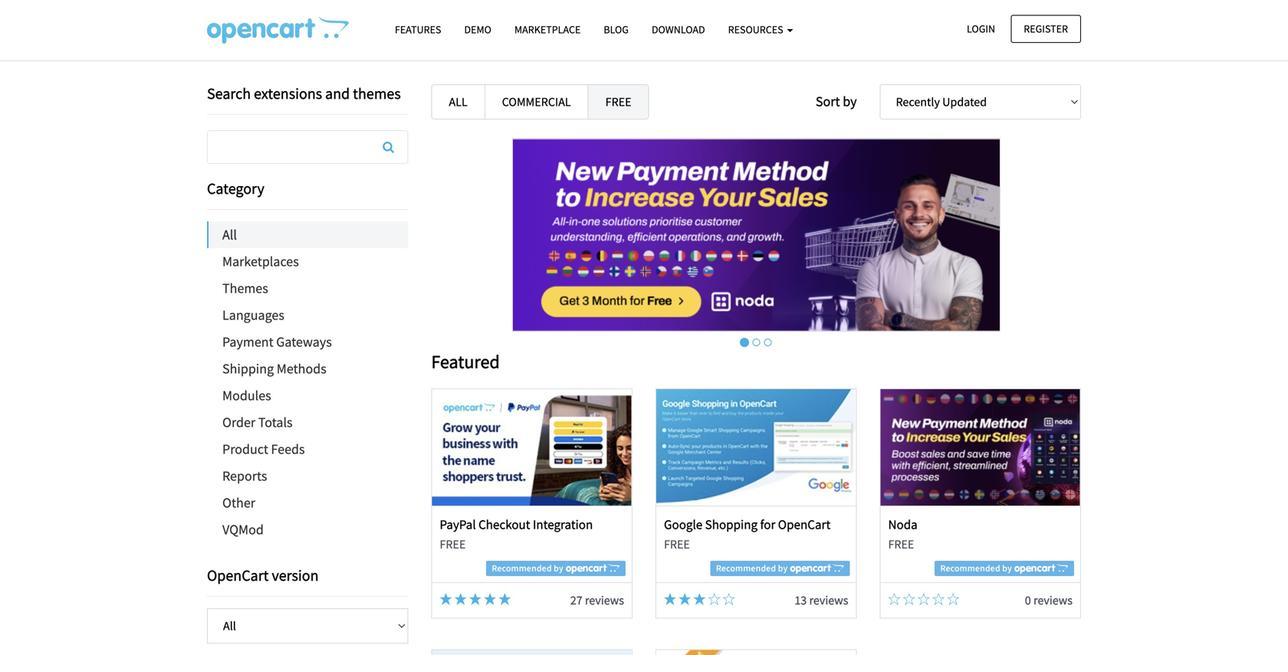 Task type: vqa. For each thing, say whether or not it's contained in the screenshot.
first Theme
no



Task type: locate. For each thing, give the bounding box(es) containing it.
free down "noda"
[[888, 537, 914, 552]]

2 horizontal spatial star light image
[[693, 593, 706, 606]]

sort by
[[816, 93, 857, 110]]

shipping methods
[[222, 360, 326, 378]]

1 free from the left
[[440, 537, 466, 552]]

27 reviews
[[570, 593, 624, 608]]

0 horizontal spatial all link
[[209, 222, 408, 248]]

all link up themes link
[[209, 222, 408, 248]]

feeds
[[271, 441, 305, 458]]

download
[[652, 23, 705, 36]]

product
[[222, 441, 268, 458]]

all link
[[431, 84, 485, 120], [209, 222, 408, 248]]

all link down demo link
[[431, 84, 485, 120]]

opencart down vqmod
[[207, 566, 269, 585]]

noda
[[888, 517, 918, 533]]

3 free from the left
[[888, 537, 914, 552]]

for
[[760, 517, 775, 533]]

1 vertical spatial all
[[222, 226, 237, 243]]

opencart extensions image
[[207, 16, 349, 44]]

13
[[795, 593, 807, 608]]

marketplaces link
[[207, 248, 408, 275]]

order
[[222, 414, 255, 431]]

2 reviews from the left
[[809, 593, 848, 608]]

star light o image
[[918, 593, 930, 606], [947, 593, 959, 606]]

by
[[843, 93, 857, 110]]

free down paypal
[[440, 537, 466, 552]]

blog link
[[592, 16, 640, 43]]

0 horizontal spatial star light o image
[[918, 593, 930, 606]]

1 horizontal spatial reviews
[[809, 593, 848, 608]]

5 star light image from the left
[[664, 593, 676, 606]]

totals
[[258, 414, 293, 431]]

modules link
[[207, 383, 408, 409]]

product feeds
[[222, 441, 305, 458]]

all down demo link
[[449, 94, 468, 110]]

0 vertical spatial all link
[[431, 84, 485, 120]]

reviews for for
[[809, 593, 848, 608]]

2 star light o image from the left
[[947, 593, 959, 606]]

1 horizontal spatial all link
[[431, 84, 485, 120]]

blog
[[604, 23, 629, 36]]

themes link
[[207, 275, 408, 302]]

opencart right for
[[778, 517, 831, 533]]

free down google
[[664, 537, 690, 552]]

methods
[[277, 360, 326, 378]]

featured
[[431, 350, 500, 373]]

register link
[[1011, 15, 1081, 43]]

resources
[[728, 23, 785, 36]]

google shopping for opencart free
[[664, 517, 831, 552]]

star light image
[[499, 593, 511, 606], [679, 593, 691, 606], [693, 593, 706, 606]]

checkout
[[479, 517, 530, 533]]

2 horizontal spatial free
[[888, 537, 914, 552]]

demo
[[464, 23, 491, 36]]

reviews right 27
[[585, 593, 624, 608]]

extensions
[[254, 84, 322, 103]]

modules
[[222, 387, 271, 404]]

1 horizontal spatial all
[[449, 94, 468, 110]]

4 star light o image from the left
[[903, 593, 915, 606]]

13 reviews
[[795, 593, 848, 608]]

0 horizontal spatial free
[[440, 537, 466, 552]]

star light o image
[[708, 593, 720, 606], [723, 593, 735, 606], [888, 593, 901, 606], [903, 593, 915, 606], [932, 593, 945, 606]]

2 horizontal spatial reviews
[[1034, 593, 1073, 608]]

opencart
[[778, 517, 831, 533], [207, 566, 269, 585]]

1 vertical spatial all link
[[209, 222, 408, 248]]

order totals link
[[207, 409, 408, 436]]

free inside google shopping for opencart free
[[664, 537, 690, 552]]

1 horizontal spatial opencart
[[778, 517, 831, 533]]

noda link
[[888, 517, 918, 533]]

all for commercial
[[449, 94, 468, 110]]

2 free from the left
[[664, 537, 690, 552]]

commercial link
[[484, 84, 589, 120]]

0 horizontal spatial reviews
[[585, 593, 624, 608]]

0 horizontal spatial all
[[222, 226, 237, 243]]

0 vertical spatial all
[[449, 94, 468, 110]]

0 horizontal spatial opencart
[[207, 566, 269, 585]]

payment
[[222, 334, 273, 351]]

0 vertical spatial opencart
[[778, 517, 831, 533]]

vqmod link
[[207, 517, 408, 544]]

reviews right 0 at the bottom of the page
[[1034, 593, 1073, 608]]

reviews right 13
[[809, 593, 848, 608]]

sort
[[816, 93, 840, 110]]

square payments - opencart integration image
[[657, 650, 856, 656]]

commercial
[[502, 94, 571, 110]]

0 horizontal spatial star light image
[[499, 593, 511, 606]]

login link
[[954, 15, 1008, 43]]

all
[[449, 94, 468, 110], [222, 226, 237, 243]]

1 horizontal spatial star light o image
[[947, 593, 959, 606]]

1 horizontal spatial star light image
[[679, 593, 691, 606]]

reviews
[[585, 593, 624, 608], [809, 593, 848, 608], [1034, 593, 1073, 608]]

free inside noda free
[[888, 537, 914, 552]]

3 star light image from the left
[[693, 593, 706, 606]]

star light image
[[440, 593, 452, 606], [454, 593, 467, 606], [469, 593, 481, 606], [484, 593, 496, 606], [664, 593, 676, 606]]

1 star light o image from the left
[[918, 593, 930, 606]]

reports link
[[207, 463, 408, 490]]

noda free
[[888, 517, 918, 552]]

all up marketplaces
[[222, 226, 237, 243]]

None text field
[[208, 131, 408, 163]]

1 reviews from the left
[[585, 593, 624, 608]]

paypal checkout integration image
[[432, 389, 632, 506]]

all for marketplaces
[[222, 226, 237, 243]]

paypal checkout integration link
[[440, 517, 593, 533]]

1 horizontal spatial free
[[664, 537, 690, 552]]

order totals
[[222, 414, 293, 431]]

2 star light image from the left
[[454, 593, 467, 606]]

free
[[440, 537, 466, 552], [664, 537, 690, 552], [888, 537, 914, 552]]

search image
[[383, 141, 394, 153]]

payment gateways
[[222, 334, 332, 351]]

features
[[395, 23, 441, 36]]

opencart version
[[207, 566, 319, 585]]

themes
[[353, 84, 401, 103]]



Task type: describe. For each thing, give the bounding box(es) containing it.
3 star light o image from the left
[[888, 593, 901, 606]]

all link for marketplaces
[[209, 222, 408, 248]]

demo link
[[453, 16, 503, 43]]

search extensions and themes
[[207, 84, 401, 103]]

other link
[[207, 490, 408, 517]]

paypal
[[440, 517, 476, 533]]

google shopping for opencart image
[[657, 389, 856, 506]]

1 star light o image from the left
[[708, 593, 720, 606]]

27
[[570, 593, 583, 608]]

4 star light image from the left
[[484, 593, 496, 606]]

free inside paypal checkout integration free
[[440, 537, 466, 552]]

version
[[272, 566, 319, 585]]

product feeds link
[[207, 436, 408, 463]]

free
[[605, 94, 631, 110]]

shipping
[[222, 360, 274, 378]]

search
[[207, 84, 251, 103]]

node image
[[512, 138, 1000, 332]]

other
[[222, 495, 255, 512]]

marketplaces
[[222, 253, 299, 270]]

1 vertical spatial opencart
[[207, 566, 269, 585]]

reviews for integration
[[585, 593, 624, 608]]

gateways
[[276, 334, 332, 351]]

paypal checkout integration free
[[440, 517, 593, 552]]

download link
[[640, 16, 717, 43]]

free link
[[588, 84, 649, 120]]

reports
[[222, 468, 267, 485]]

google shopping for opencart link
[[664, 517, 831, 533]]

opencart inside google shopping for opencart free
[[778, 517, 831, 533]]

2 star light image from the left
[[679, 593, 691, 606]]

marketplace link
[[503, 16, 592, 43]]

shopping
[[705, 517, 758, 533]]

1 star light image from the left
[[440, 593, 452, 606]]

0 reviews
[[1025, 593, 1073, 608]]

noda image
[[881, 389, 1080, 506]]

register
[[1024, 22, 1068, 36]]

login
[[967, 22, 995, 36]]

shipping methods link
[[207, 356, 408, 383]]

2 star light o image from the left
[[723, 593, 735, 606]]

resources link
[[717, 16, 805, 43]]

languages
[[222, 307, 284, 324]]

5 star light o image from the left
[[932, 593, 945, 606]]

0
[[1025, 593, 1031, 608]]

3 star light image from the left
[[469, 593, 481, 606]]

languages link
[[207, 302, 408, 329]]

all link for commercial
[[431, 84, 485, 120]]

payment gateways link
[[207, 329, 408, 356]]

opayo uk & ireland (formerly sage pay) image
[[432, 650, 632, 656]]

3 reviews from the left
[[1034, 593, 1073, 608]]

marketplace
[[514, 23, 581, 36]]

category
[[207, 179, 264, 198]]

features link
[[383, 16, 453, 43]]

integration
[[533, 517, 593, 533]]

vqmod
[[222, 521, 264, 539]]

themes
[[222, 280, 268, 297]]

and
[[325, 84, 350, 103]]

google
[[664, 517, 703, 533]]

1 star light image from the left
[[499, 593, 511, 606]]



